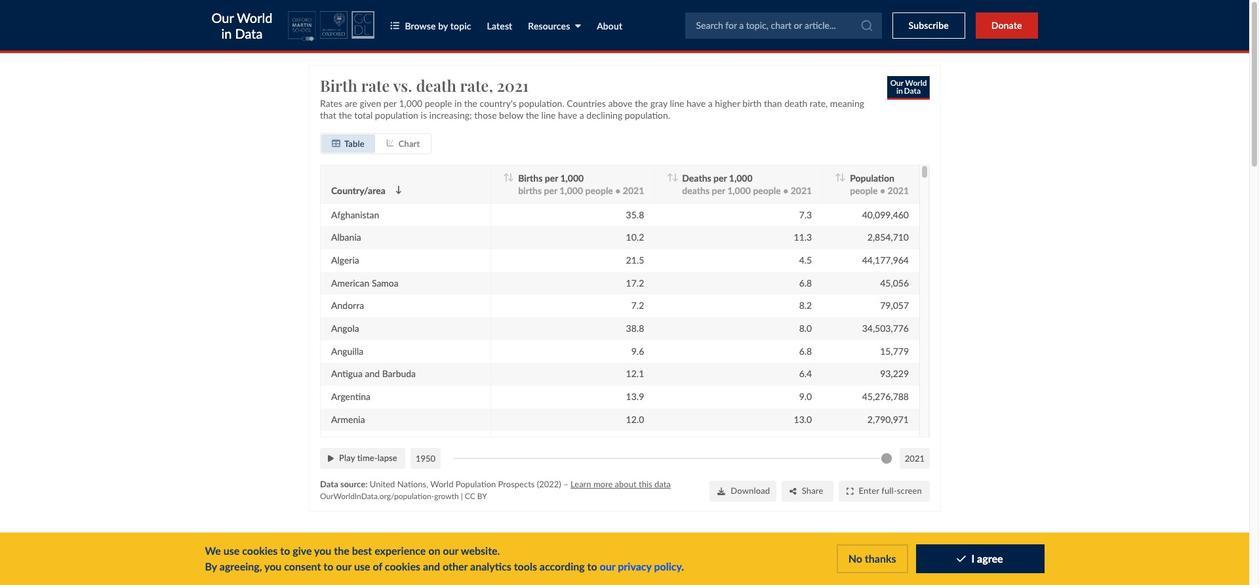 Task type: describe. For each thing, give the bounding box(es) containing it.
people inside birth rate vs. death rate, 2021 rates are given per 1,000 people in the country's population. countries above the gray line have a higher birth than death rate, meaning that the total population is increasing; those below the line have a declining population.
[[424, 98, 452, 109]]

17.2
[[626, 277, 644, 288]]

gray
[[650, 98, 667, 109]]

0 vertical spatial rate,
[[460, 75, 493, 96]]

people inside deaths per 1,000 deaths per 1,000 people • 2021
[[753, 185, 781, 196]]

submit image
[[860, 19, 873, 32]]

1 horizontal spatial have
[[686, 98, 705, 109]]

40,099,460
[[862, 209, 909, 220]]

8.0
[[799, 323, 812, 334]]

latest link
[[487, 20, 512, 31]]

country's
[[480, 98, 516, 109]]

1 horizontal spatial use
[[354, 560, 370, 573]]

screen
[[897, 486, 922, 496]]

births
[[518, 172, 542, 183]]

.
[[682, 560, 684, 573]]

0 horizontal spatial cookies
[[242, 544, 278, 557]]

browse by topic
[[405, 20, 471, 31]]

• for births per 1,000 people
[[615, 185, 620, 196]]

table
[[344, 138, 364, 149]]

share button
[[782, 481, 833, 502]]

rate
[[361, 75, 390, 96]]

1 vertical spatial data
[[565, 552, 595, 571]]

deaths per 1,000 deaths per 1,000 people • 2021
[[682, 172, 812, 196]]

on
[[428, 544, 440, 557]]

browse by topic button
[[391, 19, 471, 33]]

than
[[764, 98, 782, 109]]

play
[[339, 453, 355, 463]]

1 horizontal spatial line
[[670, 98, 684, 109]]

antigua
[[331, 368, 362, 379]]

expand image
[[846, 487, 853, 495]]

we
[[205, 544, 221, 557]]

enter
[[859, 486, 879, 496]]

american samoa
[[331, 277, 398, 288]]

35.8
[[626, 209, 644, 220]]

play image
[[328, 454, 334, 462]]

angola
[[331, 323, 359, 334]]

13.9
[[626, 391, 644, 402]]

4.5
[[799, 255, 812, 266]]

rates
[[320, 98, 342, 109]]

birth
[[742, 98, 761, 109]]

samoa
[[371, 277, 398, 288]]

donate
[[992, 20, 1022, 31]]

the inside 'we use cookies to give you the best experience on our website. by agreeing, you consent to our use of cookies and other analytics tools according to our privacy policy .'
[[334, 544, 349, 557]]

meaning
[[830, 98, 864, 109]]

given
[[359, 98, 381, 109]]

we use cookies to give you the best experience on our website. by agreeing, you consent to our use of cookies and other analytics tools according to our privacy policy .
[[205, 544, 684, 573]]

2 horizontal spatial our
[[600, 560, 615, 573]]

policy
[[654, 560, 682, 573]]

countries
[[567, 98, 606, 109]]

(2022)
[[537, 479, 561, 489]]

6.8 for 15,779
[[799, 345, 812, 357]]

deaths
[[682, 172, 711, 183]]

population
[[375, 109, 418, 121]]

ourworldindata.org/population-
[[320, 491, 434, 501]]

other
[[443, 560, 468, 573]]

population people • 2021
[[850, 172, 909, 196]]

learn
[[570, 479, 591, 489]]

11.2
[[794, 436, 812, 448]]

7.2 for 8.2
[[631, 300, 644, 311]]

above
[[608, 98, 632, 109]]

download image
[[717, 487, 725, 495]]

6.8 for 45,056
[[799, 277, 812, 288]]

by
[[438, 20, 448, 31]]

0 horizontal spatial line
[[541, 109, 556, 121]]

1 vertical spatial you
[[264, 560, 282, 573]]

source:
[[340, 479, 367, 489]]

is
[[420, 109, 427, 121]]

give
[[293, 544, 312, 557]]

ourworldindata.org/population-growth link
[[320, 491, 459, 501]]

total
[[354, 109, 372, 121]]

and inside 'we use cookies to give you the best experience on our website. by agreeing, you consent to our use of cookies and other analytics tools according to our privacy policy .'
[[423, 560, 440, 573]]

agree
[[977, 553, 1003, 565]]

table image
[[332, 139, 340, 148]]

andorra
[[331, 300, 364, 311]]

declining
[[586, 109, 622, 121]]

topic
[[450, 20, 471, 31]]

1 horizontal spatial you
[[314, 544, 331, 557]]

that
[[320, 109, 336, 121]]

privacy
[[618, 560, 652, 573]]

aruba
[[331, 436, 355, 448]]

no thanks
[[848, 553, 896, 565]]

our privacy policy link
[[600, 560, 682, 573]]

2 horizontal spatial to
[[587, 560, 597, 573]]

0 horizontal spatial and
[[365, 368, 379, 379]]

2021 inside population people • 2021
[[887, 185, 909, 196]]

full-
[[881, 486, 897, 496]]

afghanistan
[[331, 209, 379, 220]]

lapse
[[377, 453, 397, 463]]

|
[[461, 491, 463, 501]]

2 horizontal spatial and
[[535, 552, 561, 571]]

consent
[[284, 560, 321, 573]]

0 horizontal spatial use
[[224, 544, 240, 557]]

united
[[369, 479, 395, 489]]

the left gray
[[635, 98, 648, 109]]

deaths
[[682, 185, 709, 196]]

44,177,964
[[862, 255, 909, 266]]

analytics
[[470, 560, 511, 573]]

i agree button
[[916, 545, 1044, 573]]

79,057
[[880, 300, 909, 311]]

8.2
[[799, 300, 812, 311]]

below
[[499, 109, 523, 121]]

birth rate vs. death rate, 2021 rates are given per 1,000 people in the country's population. countries above the gray line have a higher birth than death rate, meaning that the total population is increasing; those below the line have a declining population.
[[320, 75, 864, 121]]

about
[[597, 20, 623, 31]]

research
[[472, 552, 531, 571]]

the right "below"
[[526, 109, 539, 121]]

arrow down long image for deaths per 1,000
[[672, 173, 678, 182]]

i
[[972, 553, 975, 565]]

related research and data
[[415, 552, 595, 571]]

1 vertical spatial population.
[[625, 109, 670, 121]]

anguilla
[[331, 345, 363, 357]]

world inside our world in data
[[237, 10, 272, 25]]

data source: united nations, world population prospects (2022) – learn more about this data
[[320, 479, 671, 489]]



Task type: vqa. For each thing, say whether or not it's contained in the screenshot.
the leftmost population.
yes



Task type: locate. For each thing, give the bounding box(es) containing it.
in inside birth rate vs. death rate, 2021 rates are given per 1,000 people in the country's population. countries above the gray line have a higher birth than death rate, meaning that the total population is increasing; those below the line have a declining population.
[[454, 98, 462, 109]]

0 vertical spatial line
[[670, 98, 684, 109]]

cookies down experience
[[385, 560, 420, 573]]

enter full-screen
[[859, 486, 922, 496]]

0 horizontal spatial our
[[336, 560, 352, 573]]

arrow down long image for births per 1,000
[[508, 173, 514, 182]]

0 horizontal spatial data
[[565, 552, 595, 571]]

2021 up 35.8
[[623, 185, 644, 196]]

34,503,776
[[862, 323, 909, 334]]

death up is
[[416, 75, 456, 96]]

arrow up long image for births
[[503, 173, 509, 182]]

no
[[848, 553, 862, 565]]

1 horizontal spatial population.
[[625, 109, 670, 121]]

1 vertical spatial a
[[579, 109, 584, 121]]

rate, left 'meaning'
[[810, 98, 828, 109]]

death right than
[[784, 98, 807, 109]]

arrow down long image right country/area
[[395, 186, 402, 194]]

caret down image
[[575, 21, 581, 30]]

antigua and barbuda
[[331, 368, 416, 379]]

1 horizontal spatial a
[[708, 98, 712, 109]]

• inside population people • 2021
[[880, 185, 885, 196]]

2021 inside births per 1,000 births per 1,000 people • 2021
[[623, 185, 644, 196]]

1 arrow up long image from the left
[[503, 173, 509, 182]]

2021 down 106,543 at the right
[[905, 453, 924, 464]]

the up those
[[464, 98, 477, 109]]

line right "below"
[[541, 109, 556, 121]]

1,000 inside birth rate vs. death rate, 2021 rates are given per 1,000 people in the country's population. countries above the gray line have a higher birth than death rate, meaning that the total population is increasing; those below the line have a declining population.
[[399, 98, 422, 109]]

this
[[638, 479, 652, 489]]

population right arrow down long image
[[850, 172, 894, 183]]

15,779
[[880, 345, 909, 357]]

births per 1,000 births per 1,000 people • 2021
[[518, 172, 644, 196]]

thanks
[[865, 553, 896, 565]]

0 horizontal spatial you
[[264, 560, 282, 573]]

our
[[212, 10, 234, 25]]

no thanks button
[[837, 545, 908, 573]]

0 vertical spatial data
[[654, 479, 671, 489]]

table link
[[321, 134, 375, 153]]

arrow up long image
[[503, 173, 509, 182], [667, 173, 673, 182]]

1 horizontal spatial population
[[850, 172, 894, 183]]

in inside our world in data
[[221, 25, 232, 41]]

None field
[[685, 11, 882, 40]]

best
[[352, 544, 372, 557]]

data left source:
[[320, 479, 338, 489]]

1 vertical spatial 6.8
[[799, 345, 812, 357]]

the
[[464, 98, 477, 109], [635, 98, 648, 109], [338, 109, 352, 121], [526, 109, 539, 121], [334, 544, 349, 557]]

0 vertical spatial you
[[314, 544, 331, 557]]

cookies
[[242, 544, 278, 557], [385, 560, 420, 573]]

share
[[802, 486, 823, 496]]

line right gray
[[670, 98, 684, 109]]

time-
[[357, 453, 377, 463]]

i agree
[[972, 553, 1003, 565]]

2021 up the 40,099,460
[[887, 185, 909, 196]]

population up 'cc by' link
[[455, 479, 496, 489]]

0 vertical spatial data
[[235, 25, 263, 41]]

7.2 for 11.2
[[631, 436, 644, 448]]

2021 up country's
[[496, 75, 528, 96]]

9.6
[[631, 345, 644, 357]]

0 horizontal spatial in
[[221, 25, 232, 41]]

1 vertical spatial world
[[430, 479, 453, 489]]

1 horizontal spatial arrow down long image
[[508, 173, 514, 182]]

world right our at the left of the page
[[237, 10, 272, 25]]

population inside population people • 2021
[[850, 172, 894, 183]]

0 vertical spatial population
[[850, 172, 894, 183]]

2,854,710
[[867, 232, 909, 243]]

7.2 down 12.0
[[631, 436, 644, 448]]

1 vertical spatial 7.2
[[631, 436, 644, 448]]

0 horizontal spatial data
[[235, 25, 263, 41]]

by
[[205, 560, 217, 573]]

rate, up country's
[[460, 75, 493, 96]]

have down the countries at the left top
[[558, 109, 577, 121]]

1 • from the left
[[615, 185, 620, 196]]

arrow down long image
[[508, 173, 514, 182], [672, 173, 678, 182], [395, 186, 402, 194]]

0 horizontal spatial a
[[579, 109, 584, 121]]

1 vertical spatial line
[[541, 109, 556, 121]]

a down the countries at the left top
[[579, 109, 584, 121]]

people inside births per 1,000 births per 1,000 people • 2021
[[585, 185, 613, 196]]

use up agreeing,
[[224, 544, 240, 557]]

2 horizontal spatial arrow down long image
[[672, 173, 678, 182]]

you right give
[[314, 544, 331, 557]]

and right research
[[535, 552, 561, 571]]

0 vertical spatial population.
[[519, 98, 564, 109]]

and down 'on'
[[423, 560, 440, 573]]

2021 up '7.3'
[[790, 185, 812, 196]]

cookies up agreeing,
[[242, 544, 278, 557]]

use left of
[[354, 560, 370, 573]]

0 vertical spatial 6.8
[[799, 277, 812, 288]]

increasing;
[[429, 109, 472, 121]]

1 horizontal spatial rate,
[[810, 98, 828, 109]]

resources
[[528, 20, 570, 31]]

experience
[[375, 544, 426, 557]]

0 vertical spatial a
[[708, 98, 712, 109]]

0 vertical spatial 7.2
[[631, 300, 644, 311]]

1 vertical spatial use
[[354, 560, 370, 573]]

birth
[[320, 75, 357, 96]]

arrow down long image
[[839, 173, 846, 182]]

in
[[221, 25, 232, 41], [454, 98, 462, 109]]

1 horizontal spatial data
[[654, 479, 671, 489]]

ourworldindata.org/population-growth | cc by
[[320, 491, 487, 501]]

about link
[[597, 20, 623, 31]]

2 7.2 from the top
[[631, 436, 644, 448]]

arrow down long image left deaths
[[672, 173, 678, 182]]

6.8 up '6.4'
[[799, 345, 812, 357]]

1 vertical spatial population
[[455, 479, 496, 489]]

learn more about this data link
[[570, 479, 671, 489]]

death
[[416, 75, 456, 96], [784, 98, 807, 109]]

enter full-screen button
[[839, 481, 930, 502]]

1 horizontal spatial in
[[454, 98, 462, 109]]

nations,
[[397, 479, 428, 489]]

download button
[[710, 481, 776, 502]]

download
[[731, 486, 770, 496]]

1,000
[[399, 98, 422, 109], [560, 172, 584, 183], [729, 172, 752, 183], [559, 185, 583, 196], [727, 185, 751, 196]]

0 vertical spatial have
[[686, 98, 705, 109]]

1 horizontal spatial and
[[423, 560, 440, 573]]

subscribe
[[909, 20, 949, 31]]

our left privacy
[[600, 560, 615, 573]]

1 vertical spatial rate,
[[810, 98, 828, 109]]

13.0
[[794, 414, 812, 425]]

1 vertical spatial data
[[320, 479, 338, 489]]

algeria
[[331, 255, 359, 266]]

people inside population people • 2021
[[850, 185, 878, 196]]

1 horizontal spatial world
[[430, 479, 453, 489]]

2 • from the left
[[783, 185, 788, 196]]

1950
[[415, 453, 435, 464]]

prospects
[[498, 479, 534, 489]]

data right our at the left of the page
[[235, 25, 263, 41]]

chart link
[[375, 134, 430, 153]]

american
[[331, 277, 369, 288]]

93,229
[[880, 368, 909, 379]]

world up growth
[[430, 479, 453, 489]]

1 vertical spatial have
[[558, 109, 577, 121]]

1 vertical spatial death
[[784, 98, 807, 109]]

Search for a topic, chart or article... search field
[[696, 11, 861, 40]]

106,543
[[875, 436, 909, 448]]

arrow up long image left births
[[503, 173, 509, 182]]

to right the 'consent'
[[324, 560, 333, 573]]

1 horizontal spatial data
[[320, 479, 338, 489]]

the left best
[[334, 544, 349, 557]]

subscribe button
[[892, 12, 965, 38]]

1 vertical spatial cookies
[[385, 560, 420, 573]]

population. down gray
[[625, 109, 670, 121]]

and right antigua
[[365, 368, 379, 379]]

data
[[654, 479, 671, 489], [565, 552, 595, 571]]

0 vertical spatial use
[[224, 544, 240, 557]]

7.3
[[799, 209, 812, 220]]

you left the 'consent'
[[264, 560, 282, 573]]

1 7.2 from the top
[[631, 300, 644, 311]]

6.8 down 4.5
[[799, 277, 812, 288]]

2 horizontal spatial •
[[880, 185, 885, 196]]

7.2 up 38.8
[[631, 300, 644, 311]]

0 horizontal spatial death
[[416, 75, 456, 96]]

0 horizontal spatial arrow down long image
[[395, 186, 402, 194]]

according
[[540, 560, 585, 573]]

1 horizontal spatial our
[[443, 544, 459, 557]]

list ul image
[[391, 21, 400, 30]]

to
[[280, 544, 290, 557], [324, 560, 333, 573], [587, 560, 597, 573]]

population. up "below"
[[519, 98, 564, 109]]

1 horizontal spatial to
[[324, 560, 333, 573]]

data right tools
[[565, 552, 595, 571]]

1 horizontal spatial •
[[783, 185, 788, 196]]

to right according
[[587, 560, 597, 573]]

1 horizontal spatial arrow up long image
[[667, 173, 673, 182]]

0 horizontal spatial to
[[280, 544, 290, 557]]

0 horizontal spatial world
[[237, 10, 272, 25]]

are
[[344, 98, 357, 109]]

check image
[[957, 554, 966, 564]]

arrow up long image left deaths
[[667, 173, 673, 182]]

data inside our world in data
[[235, 25, 263, 41]]

a left higher
[[708, 98, 712, 109]]

12.0
[[626, 414, 644, 425]]

oxford martin school logo image
[[288, 11, 348, 41]]

38.8
[[626, 323, 644, 334]]

2 6.8 from the top
[[799, 345, 812, 357]]

arrow up long image
[[834, 173, 841, 182]]

0 horizontal spatial •
[[615, 185, 620, 196]]

latest
[[487, 20, 512, 31]]

12.1
[[626, 368, 644, 379]]

1 6.8 from the top
[[799, 277, 812, 288]]

0 vertical spatial world
[[237, 10, 272, 25]]

• for deaths per 1,000 people
[[783, 185, 788, 196]]

argentina
[[331, 391, 370, 402]]

data right this
[[654, 479, 671, 489]]

1 horizontal spatial cookies
[[385, 560, 420, 573]]

use
[[224, 544, 240, 557], [354, 560, 370, 573]]

the down are
[[338, 109, 352, 121]]

None search field
[[685, 11, 882, 40]]

2021 inside birth rate vs. death rate, 2021 rates are given per 1,000 people in the country's population. countries above the gray line have a higher birth than death rate, meaning that the total population is increasing; those below the line have a declining population.
[[496, 75, 528, 96]]

10.2
[[626, 232, 644, 243]]

browse
[[405, 20, 436, 31]]

arrow down long image left births
[[508, 173, 514, 182]]

0 horizontal spatial rate,
[[460, 75, 493, 96]]

cc
[[465, 491, 475, 501]]

3 • from the left
[[880, 185, 885, 196]]

per inside birth rate vs. death rate, 2021 rates are given per 1,000 people in the country's population. countries above the gray line have a higher birth than death rate, meaning that the total population is increasing; those below the line have a declining population.
[[383, 98, 396, 109]]

1 vertical spatial in
[[454, 98, 462, 109]]

our world in data
[[212, 10, 272, 41]]

births
[[518, 185, 542, 196]]

0 horizontal spatial arrow up long image
[[503, 173, 509, 182]]

have left higher
[[686, 98, 705, 109]]

rate,
[[460, 75, 493, 96], [810, 98, 828, 109]]

to left give
[[280, 544, 290, 557]]

you
[[314, 544, 331, 557], [264, 560, 282, 573]]

0 vertical spatial cookies
[[242, 544, 278, 557]]

• inside deaths per 1,000 deaths per 1,000 people • 2021
[[783, 185, 788, 196]]

our left of
[[336, 560, 352, 573]]

0 horizontal spatial population.
[[519, 98, 564, 109]]

global change data lab logo image
[[352, 11, 375, 39]]

2021 inside deaths per 1,000 deaths per 1,000 people • 2021
[[790, 185, 812, 196]]

resources button
[[528, 19, 581, 33]]

0 horizontal spatial have
[[558, 109, 577, 121]]

growth
[[434, 491, 459, 501]]

0 horizontal spatial population
[[455, 479, 496, 489]]

0 vertical spatial in
[[221, 25, 232, 41]]

• inside births per 1,000 births per 1,000 people • 2021
[[615, 185, 620, 196]]

11.3
[[794, 232, 812, 243]]

country/area
[[331, 185, 385, 196]]

people
[[424, 98, 452, 109], [585, 185, 613, 196], [753, 185, 781, 196], [850, 185, 878, 196]]

arrow up long image for deaths
[[667, 173, 673, 182]]

of
[[373, 560, 382, 573]]

1 horizontal spatial death
[[784, 98, 807, 109]]

2 arrow up long image from the left
[[667, 173, 673, 182]]

0 vertical spatial death
[[416, 75, 456, 96]]

share nodes image
[[790, 487, 796, 495]]

our right 'on'
[[443, 544, 459, 557]]



